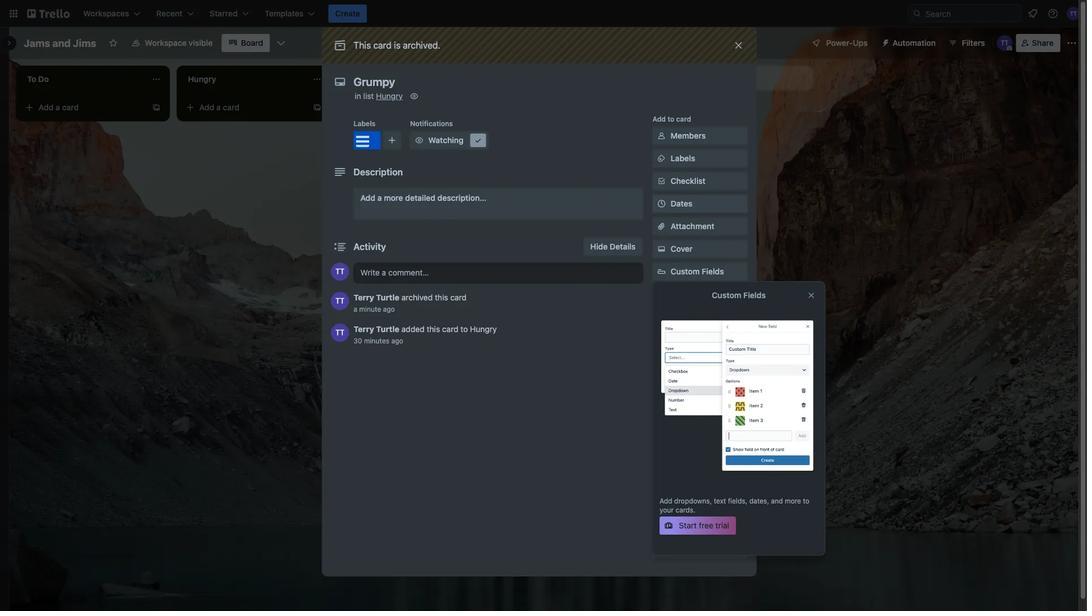 Task type: vqa. For each thing, say whether or not it's contained in the screenshot.
topmost the 'and'
yes



Task type: locate. For each thing, give the bounding box(es) containing it.
more
[[384, 193, 403, 203], [785, 497, 801, 505]]

0 vertical spatial this
[[435, 293, 448, 302]]

1 vertical spatial turtle
[[376, 325, 399, 334]]

this inside the terry turtle archived this card a minute ago
[[435, 293, 448, 302]]

workspace visible button
[[125, 34, 219, 52]]

1 horizontal spatial custom
[[712, 291, 742, 300]]

sm image down notifications
[[414, 135, 425, 146]]

sm image inside watching button
[[414, 135, 425, 146]]

send
[[671, 500, 690, 509]]

2 add a card button from the left
[[181, 99, 308, 117]]

start free trial
[[679, 521, 729, 531]]

members link
[[653, 127, 748, 145]]

turtle up a minute ago link on the left
[[376, 293, 399, 302]]

0 horizontal spatial add a card button
[[20, 99, 147, 117]]

1 vertical spatial this
[[427, 325, 440, 334]]

is
[[394, 40, 401, 51]]

0 vertical spatial hungry
[[376, 91, 403, 101]]

1 vertical spatial ago
[[391, 337, 403, 345]]

to right 'added' in the left bottom of the page
[[461, 325, 468, 334]]

1 horizontal spatial add a card
[[199, 103, 240, 112]]

1 add a card from the left
[[39, 103, 79, 112]]

sm image for checklist
[[656, 176, 667, 187]]

good
[[702, 359, 723, 368]]

0 vertical spatial power-ups
[[826, 38, 868, 48]]

sm image right power-ups button
[[877, 34, 893, 50]]

0 horizontal spatial power-ups
[[653, 296, 690, 304]]

card inside the terry turtle archived this card a minute ago
[[450, 293, 467, 302]]

1 add a card button from the left
[[20, 99, 147, 117]]

automation button
[[877, 34, 943, 52]]

2 vertical spatial ups
[[714, 312, 729, 322]]

ago
[[383, 305, 395, 313], [391, 337, 403, 345]]

sm image inside members link
[[656, 130, 667, 142]]

workspace
[[145, 38, 187, 48]]

Write a comment text field
[[354, 263, 644, 283]]

star or unstar board image
[[109, 39, 118, 48]]

2 vertical spatial power-
[[688, 312, 714, 322]]

power-ups
[[826, 38, 868, 48], [653, 296, 690, 304]]

0 vertical spatial custom
[[671, 267, 700, 276]]

custom inside 'button'
[[671, 267, 700, 276]]

labels up checklist
[[671, 154, 695, 163]]

1 horizontal spatial automation
[[893, 38, 936, 48]]

3 add a card button from the left
[[342, 99, 469, 117]]

terry
[[354, 293, 374, 302], [354, 325, 374, 334]]

button
[[688, 381, 713, 391]]

0 horizontal spatial power-
[[653, 296, 676, 304]]

watching
[[428, 136, 464, 145]]

1 horizontal spatial fields
[[744, 291, 766, 300]]

0 horizontal spatial custom
[[671, 267, 700, 276]]

0 vertical spatial automation
[[893, 38, 936, 48]]

terry inside the terry turtle archived this card a minute ago
[[354, 293, 374, 302]]

detailed
[[405, 193, 435, 203]]

turtle up 30 minutes ago link
[[376, 325, 399, 334]]

turtle for archived this card
[[376, 293, 399, 302]]

sm image left 'cover'
[[656, 244, 667, 255]]

turtle inside terry turtle added this card to hungry 30 minutes ago
[[376, 325, 399, 334]]

make template
[[671, 472, 726, 481]]

0 vertical spatial terry
[[354, 293, 374, 302]]

a
[[56, 103, 60, 112], [216, 103, 221, 112], [377, 103, 382, 112], [378, 193, 382, 203], [354, 305, 357, 313]]

ups up good
[[714, 312, 729, 322]]

board
[[702, 500, 724, 509]]

sm image for cover
[[656, 244, 667, 255]]

1 vertical spatial power-ups
[[653, 296, 690, 304]]

sm image for watching
[[414, 135, 425, 146]]

this for added
[[427, 325, 440, 334]]

1 vertical spatial custom fields
[[712, 291, 766, 300]]

sm image left checklist
[[656, 176, 667, 187]]

add a card for create from template… image
[[39, 103, 79, 112]]

a inside "link"
[[378, 193, 382, 203]]

terry turtle (terryturtle) image
[[331, 292, 349, 310]]

watching button
[[410, 131, 488, 150]]

30
[[354, 337, 362, 345]]

1 vertical spatial hungry
[[470, 325, 497, 334]]

terry turtle (terryturtle) image right filters
[[997, 35, 1013, 51]]

ups
[[853, 38, 868, 48], [676, 296, 690, 304], [714, 312, 729, 322]]

1 vertical spatial and
[[771, 497, 783, 505]]

mark as good idea
[[671, 359, 741, 368]]

automation down search "image"
[[893, 38, 936, 48]]

trial
[[716, 521, 729, 531]]

send to board
[[671, 500, 724, 509]]

2 turtle from the top
[[376, 325, 399, 334]]

to inside add dropdowns, text fields, dates, and more to your cards.
[[803, 497, 810, 505]]

description…
[[438, 193, 487, 203]]

search image
[[913, 9, 922, 18]]

2 horizontal spatial ups
[[853, 38, 868, 48]]

add a card button for create from template… icon
[[181, 99, 308, 117]]

more left detailed on the top of the page
[[384, 193, 403, 203]]

ups up add power-ups
[[676, 296, 690, 304]]

1 horizontal spatial and
[[771, 497, 783, 505]]

2 terry from the top
[[354, 325, 374, 334]]

sm image
[[409, 91, 420, 102], [473, 135, 484, 146], [656, 153, 667, 164], [656, 499, 667, 510], [656, 522, 667, 533]]

ago right the minute
[[383, 305, 395, 313]]

and right the dates, at bottom
[[771, 497, 783, 505]]

sm image inside watching button
[[473, 135, 484, 146]]

fields
[[702, 267, 724, 276], [744, 291, 766, 300]]

power-
[[826, 38, 853, 48], [653, 296, 676, 304], [688, 312, 714, 322]]

mark
[[671, 359, 690, 368]]

0 vertical spatial ago
[[383, 305, 395, 313]]

this right 'added' in the left bottom of the page
[[427, 325, 440, 334]]

custom up add power-ups link
[[712, 291, 742, 300]]

1 vertical spatial ups
[[676, 296, 690, 304]]

terry turtle (terryturtle) image
[[1067, 7, 1081, 20], [997, 35, 1013, 51], [331, 263, 349, 281], [331, 324, 349, 342]]

and
[[52, 37, 71, 49], [771, 497, 783, 505]]

sm image inside cover link
[[656, 244, 667, 255]]

sm image right watching
[[473, 135, 484, 146]]

sm image for delete
[[656, 522, 667, 533]]

add
[[39, 103, 53, 112], [199, 103, 214, 112], [360, 103, 375, 112], [653, 115, 666, 123], [360, 193, 375, 203], [671, 312, 686, 322], [671, 381, 686, 391], [660, 497, 672, 505]]

to right the dates, at bottom
[[803, 497, 810, 505]]

primary element
[[0, 0, 1087, 27]]

1 terry from the top
[[354, 293, 374, 302]]

0 vertical spatial more
[[384, 193, 403, 203]]

0 horizontal spatial fields
[[702, 267, 724, 276]]

1 turtle from the top
[[376, 293, 399, 302]]

this inside terry turtle added this card to hungry 30 minutes ago
[[427, 325, 440, 334]]

this right archived
[[435, 293, 448, 302]]

1 vertical spatial labels
[[671, 154, 695, 163]]

a inside the terry turtle archived this card a minute ago
[[354, 305, 357, 313]]

sm image inside checklist link
[[656, 176, 667, 187]]

sm image inside send to board link
[[656, 499, 667, 510]]

0 vertical spatial power-
[[826, 38, 853, 48]]

2 horizontal spatial add a card
[[360, 103, 400, 112]]

sm image down add to card
[[656, 130, 667, 142]]

custom down 'cover'
[[671, 267, 700, 276]]

turtle inside the terry turtle archived this card a minute ago
[[376, 293, 399, 302]]

hide details link
[[584, 238, 642, 256]]

1 vertical spatial terry
[[354, 325, 374, 334]]

0 vertical spatial labels
[[354, 119, 376, 127]]

custom
[[671, 267, 700, 276], [712, 291, 742, 300]]

add a card button
[[20, 99, 147, 117], [181, 99, 308, 117], [342, 99, 469, 117]]

hungry link
[[376, 91, 403, 101]]

terry turtle (terryturtle) image left 30
[[331, 324, 349, 342]]

sm image inside make template link
[[656, 471, 667, 483]]

description
[[354, 167, 403, 178]]

1 horizontal spatial labels
[[671, 154, 695, 163]]

ago inside terry turtle added this card to hungry 30 minutes ago
[[391, 337, 403, 345]]

0 vertical spatial turtle
[[376, 293, 399, 302]]

add button
[[671, 381, 713, 391]]

dates button
[[653, 195, 748, 213]]

1 horizontal spatial ups
[[714, 312, 729, 322]]

0 horizontal spatial and
[[52, 37, 71, 49]]

1 horizontal spatial more
[[785, 497, 801, 505]]

dropdowns,
[[674, 497, 712, 505]]

terry inside terry turtle added this card to hungry 30 minutes ago
[[354, 325, 374, 334]]

labels up the color: blue, title: none 'image'
[[354, 119, 376, 127]]

to right send
[[692, 500, 700, 509]]

hungry
[[376, 91, 403, 101], [470, 325, 497, 334]]

2 horizontal spatial add a card button
[[342, 99, 469, 117]]

card
[[373, 40, 392, 51], [62, 103, 79, 112], [223, 103, 240, 112], [384, 103, 400, 112], [676, 115, 691, 123], [450, 293, 467, 302], [442, 325, 459, 334]]

labels
[[354, 119, 376, 127], [671, 154, 695, 163]]

0 vertical spatial custom fields
[[671, 267, 724, 276]]

custom fields up add power-ups link
[[712, 291, 766, 300]]

make
[[671, 472, 691, 481]]

turtle for added this card to hungry
[[376, 325, 399, 334]]

terry up the minute
[[354, 293, 374, 302]]

terry up 30
[[354, 325, 374, 334]]

fields,
[[728, 497, 748, 505]]

turtle
[[376, 293, 399, 302], [376, 325, 399, 334]]

sm image
[[877, 34, 893, 50], [656, 130, 667, 142], [414, 135, 425, 146], [656, 176, 667, 187], [656, 244, 667, 255], [656, 471, 667, 483]]

1 horizontal spatial hungry
[[470, 325, 497, 334]]

sm image inside automation button
[[877, 34, 893, 50]]

0 vertical spatial fields
[[702, 267, 724, 276]]

1 vertical spatial automation
[[653, 341, 691, 349]]

ago inside the terry turtle archived this card a minute ago
[[383, 305, 395, 313]]

close popover image
[[807, 291, 816, 300]]

0 horizontal spatial ups
[[676, 296, 690, 304]]

color: blue, title: none image
[[354, 131, 381, 150]]

sm image down add to card
[[656, 153, 667, 164]]

1 horizontal spatial power-
[[688, 312, 714, 322]]

checklist link
[[653, 172, 748, 190]]

labels link
[[653, 150, 748, 168]]

custom fields down cover link
[[671, 267, 724, 276]]

this
[[354, 40, 371, 51]]

None text field
[[348, 71, 722, 92]]

automation up the mark
[[653, 341, 691, 349]]

sm image inside labels link
[[656, 153, 667, 164]]

more right the dates, at bottom
[[785, 497, 801, 505]]

attachment
[[671, 222, 715, 231]]

jims
[[73, 37, 96, 49]]

and left "jims"
[[52, 37, 71, 49]]

0 horizontal spatial more
[[384, 193, 403, 203]]

sm image for labels
[[656, 153, 667, 164]]

2 horizontal spatial power-
[[826, 38, 853, 48]]

1 vertical spatial custom
[[712, 291, 742, 300]]

sm image inside "delete" link
[[656, 522, 667, 533]]

1 vertical spatial more
[[785, 497, 801, 505]]

delete link
[[653, 518, 748, 536]]

cards.
[[676, 506, 696, 514]]

ago down 'added' in the left bottom of the page
[[391, 337, 403, 345]]

1 horizontal spatial power-ups
[[826, 38, 868, 48]]

members
[[671, 131, 706, 140]]

sm image left send
[[656, 499, 667, 510]]

0 horizontal spatial add a card
[[39, 103, 79, 112]]

open information menu image
[[1048, 8, 1059, 19]]

a minute ago link
[[354, 305, 395, 313]]

to up members
[[668, 115, 675, 123]]

0 vertical spatial ups
[[853, 38, 868, 48]]

power- inside power-ups button
[[826, 38, 853, 48]]

ups left automation button
[[853, 38, 868, 48]]

1 horizontal spatial add a card button
[[181, 99, 308, 117]]

1 vertical spatial fields
[[744, 291, 766, 300]]

idea
[[725, 359, 741, 368]]

custom fields inside 'button'
[[671, 267, 724, 276]]

sm image left make
[[656, 471, 667, 483]]

this
[[435, 293, 448, 302], [427, 325, 440, 334]]

power- inside add power-ups link
[[688, 312, 714, 322]]

more inside add dropdowns, text fields, dates, and more to your cards.
[[785, 497, 801, 505]]

0 vertical spatial and
[[52, 37, 71, 49]]

sm image down your at the bottom of page
[[656, 522, 667, 533]]

automation inside button
[[893, 38, 936, 48]]

2 add a card from the left
[[199, 103, 240, 112]]



Task type: describe. For each thing, give the bounding box(es) containing it.
activity
[[354, 242, 386, 252]]

workspace visible
[[145, 38, 213, 48]]

free
[[699, 521, 714, 531]]

archived.
[[403, 40, 441, 51]]

board
[[241, 38, 263, 48]]

share
[[1032, 38, 1054, 48]]

more inside "link"
[[384, 193, 403, 203]]

sm image right hungry link
[[409, 91, 420, 102]]

as
[[692, 359, 700, 368]]

add dropdowns, text fields, dates, and more to your cards.
[[660, 497, 810, 514]]

fields inside custom fields 'button'
[[702, 267, 724, 276]]

add button button
[[653, 377, 748, 395]]

start free trial button
[[660, 517, 736, 535]]

add a more detailed description…
[[360, 193, 487, 203]]

sm image for members
[[656, 130, 667, 142]]

create button
[[328, 5, 367, 23]]

create
[[335, 9, 360, 18]]

minute
[[359, 305, 381, 313]]

in list hungry
[[355, 91, 403, 101]]

hide details
[[590, 242, 636, 251]]

dates
[[671, 199, 693, 208]]

power-ups button
[[804, 34, 875, 52]]

actions
[[653, 411, 678, 419]]

add a card button for create from template… image
[[20, 99, 147, 117]]

board link
[[222, 34, 270, 52]]

and inside add dropdowns, text fields, dates, and more to your cards.
[[771, 497, 783, 505]]

send to board link
[[653, 496, 748, 514]]

your
[[660, 506, 674, 514]]

move image
[[656, 426, 667, 437]]

hungry inside terry turtle added this card to hungry 30 minutes ago
[[470, 325, 497, 334]]

sm image for automation
[[877, 34, 893, 50]]

0 notifications image
[[1026, 7, 1040, 20]]

Board name text field
[[18, 34, 102, 52]]

add power-ups
[[671, 312, 729, 322]]

cover
[[671, 244, 693, 254]]

create from template… image
[[313, 103, 322, 112]]

add a more detailed description… link
[[354, 188, 644, 220]]

terry turtle (terryturtle) image right open information menu image on the top of the page
[[1067, 7, 1081, 20]]

add power-ups link
[[653, 308, 748, 326]]

add a card for create from template… icon
[[199, 103, 240, 112]]

this for archived
[[435, 293, 448, 302]]

terry for archived this card
[[354, 293, 374, 302]]

added
[[402, 325, 425, 334]]

30 minutes ago link
[[354, 337, 403, 345]]

power-ups inside power-ups button
[[826, 38, 868, 48]]

sm image for make template
[[656, 471, 667, 483]]

terry turtle added this card to hungry 30 minutes ago
[[354, 325, 497, 345]]

copy image
[[656, 449, 667, 460]]

dates,
[[750, 497, 769, 505]]

card inside terry turtle added this card to hungry 30 minutes ago
[[442, 325, 459, 334]]

details
[[610, 242, 636, 251]]

0 horizontal spatial automation
[[653, 341, 691, 349]]

make template link
[[653, 468, 748, 486]]

add inside add dropdowns, text fields, dates, and more to your cards.
[[660, 497, 672, 505]]

checklist
[[671, 176, 706, 186]]

ups inside button
[[853, 38, 868, 48]]

upgrade image image
[[660, 309, 818, 484]]

to inside terry turtle added this card to hungry 30 minutes ago
[[461, 325, 468, 334]]

0 horizontal spatial hungry
[[376, 91, 403, 101]]

text
[[714, 497, 726, 505]]

list
[[363, 91, 374, 101]]

jams and jims
[[24, 37, 96, 49]]

show menu image
[[1066, 37, 1078, 49]]

delete
[[671, 522, 695, 532]]

cover link
[[653, 240, 748, 258]]

this card is archived.
[[354, 40, 441, 51]]

sm image for send to board
[[656, 499, 667, 510]]

hide
[[590, 242, 608, 251]]

switch to… image
[[8, 8, 19, 19]]

jams
[[24, 37, 50, 49]]

minutes
[[364, 337, 390, 345]]

notifications
[[410, 119, 453, 127]]

add inside 'button'
[[671, 381, 686, 391]]

Search field
[[922, 5, 1021, 22]]

attachment button
[[653, 217, 748, 236]]

3 add a card from the left
[[360, 103, 400, 112]]

filters button
[[945, 34, 989, 52]]

filters
[[962, 38, 985, 48]]

in
[[355, 91, 361, 101]]

start
[[679, 521, 697, 531]]

add to card
[[653, 115, 691, 123]]

terry turtle (terryturtle) image up terry turtle (terryturtle) image
[[331, 263, 349, 281]]

create from template… image
[[152, 103, 161, 112]]

0 horizontal spatial labels
[[354, 119, 376, 127]]

visible
[[189, 38, 213, 48]]

mark as good idea button
[[653, 355, 748, 373]]

and inside text field
[[52, 37, 71, 49]]

1 vertical spatial power-
[[653, 296, 676, 304]]

archived
[[402, 293, 433, 302]]

customize views image
[[276, 37, 287, 49]]

terry turtle archived this card a minute ago
[[354, 293, 467, 313]]

template
[[693, 472, 726, 481]]

add inside "link"
[[360, 193, 375, 203]]

custom fields button
[[653, 266, 748, 277]]

terry for added this card to hungry
[[354, 325, 374, 334]]

share button
[[1016, 34, 1061, 52]]



